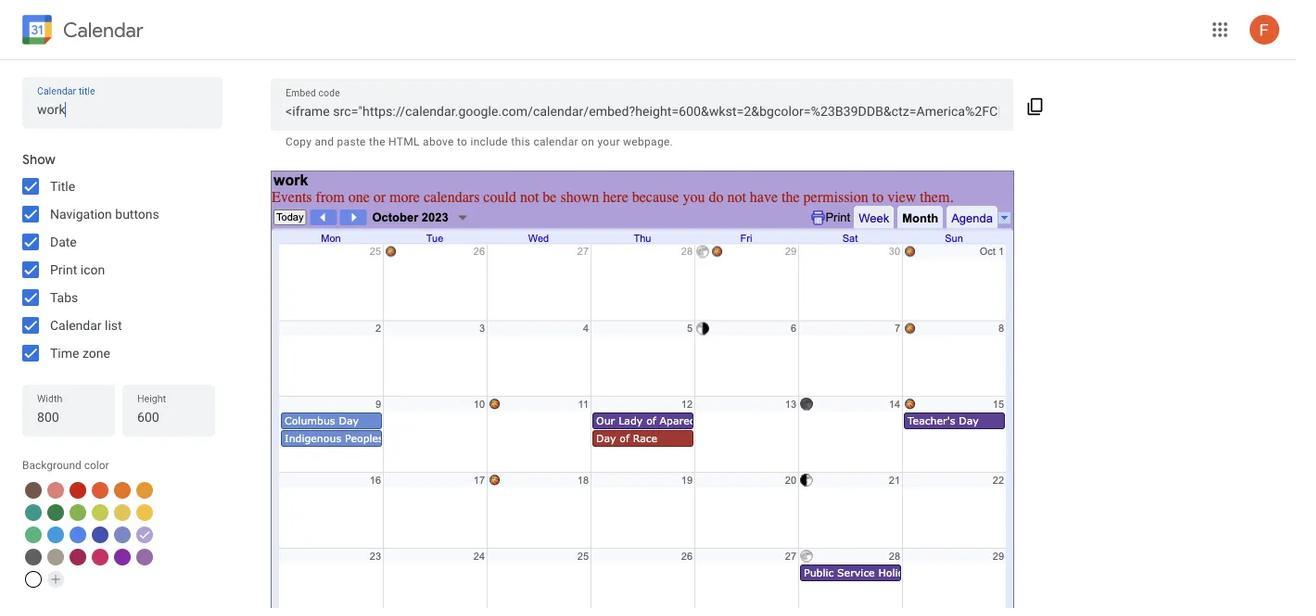 Task type: describe. For each thing, give the bounding box(es) containing it.
birch menu item
[[47, 549, 64, 566]]

amethyst menu item
[[136, 549, 153, 566]]

pistachio menu item
[[70, 504, 86, 521]]

and
[[315, 135, 334, 148]]

content_copy
[[1026, 97, 1045, 116]]

radicchio menu item
[[70, 549, 86, 566]]

copy and paste the html above to include this calendar on your webpage.
[[286, 135, 673, 148]]

zone
[[82, 345, 110, 361]]

time
[[50, 345, 79, 361]]

copy
[[286, 135, 312, 148]]

list
[[105, 318, 122, 333]]

calendar for calendar list
[[50, 318, 102, 333]]

the
[[369, 135, 386, 148]]

grape menu item
[[114, 549, 131, 566]]

eucalyptus menu item
[[25, 504, 42, 521]]

lavender menu item
[[114, 527, 131, 543]]

background
[[22, 459, 81, 472]]

tabs
[[50, 290, 78, 305]]

citron menu item
[[114, 504, 131, 521]]

peacock menu item
[[47, 527, 64, 543]]

mango menu item
[[136, 482, 153, 499]]

title
[[50, 178, 75, 194]]

sage menu item
[[25, 527, 42, 543]]

this
[[511, 135, 530, 148]]

date
[[50, 234, 77, 249]]

your
[[598, 135, 620, 148]]

buttons
[[115, 206, 159, 222]]

on
[[581, 135, 595, 148]]

tomato menu item
[[70, 482, 86, 499]]

calendar for calendar
[[63, 18, 143, 42]]

avocado menu item
[[92, 504, 108, 521]]

flamingo menu item
[[47, 482, 64, 499]]

include
[[471, 135, 508, 148]]

html
[[389, 135, 420, 148]]

basil menu item
[[47, 504, 64, 521]]

paste
[[337, 135, 366, 148]]



Task type: locate. For each thing, give the bounding box(es) containing it.
background color
[[22, 459, 109, 472]]

calendar
[[534, 135, 578, 148]]

add custom color menu item
[[47, 571, 64, 588]]

navigation
[[50, 206, 112, 222]]

tangerine menu item
[[92, 482, 108, 499]]

graphite menu item
[[25, 549, 42, 566]]

webpage.
[[623, 135, 673, 148]]

cherry blossom menu item
[[92, 549, 108, 566]]

calendar link
[[19, 11, 143, 52]]

content_copy button
[[1014, 83, 1057, 127]]

calendar
[[63, 18, 143, 42], [50, 318, 102, 333]]

pumpkin menu item
[[114, 482, 131, 499]]

calendar color menu item
[[25, 571, 42, 588]]

to
[[457, 135, 467, 148]]

1 vertical spatial calendar
[[50, 318, 102, 333]]

cobalt menu item
[[70, 527, 86, 543]]

blueberry menu item
[[92, 527, 108, 543]]

0 vertical spatial calendar
[[63, 18, 143, 42]]

cocoa menu item
[[25, 482, 42, 499]]

above
[[423, 135, 454, 148]]

color
[[84, 459, 109, 472]]

icon
[[80, 262, 105, 277]]

print icon
[[50, 262, 105, 277]]

show
[[22, 151, 55, 168]]

calendar list
[[50, 318, 122, 333]]

print
[[50, 262, 77, 277]]

None text field
[[37, 97, 208, 123], [286, 99, 999, 124], [37, 97, 208, 123], [286, 99, 999, 124]]

banana menu item
[[136, 504, 153, 521]]

navigation buttons
[[50, 206, 159, 222]]

wisteria menu item
[[136, 527, 153, 543]]

None number field
[[37, 404, 100, 430], [137, 404, 200, 430], [37, 404, 100, 430], [137, 404, 200, 430]]

time zone
[[50, 345, 110, 361]]



Task type: vqa. For each thing, say whether or not it's contained in the screenshot.
text field
yes



